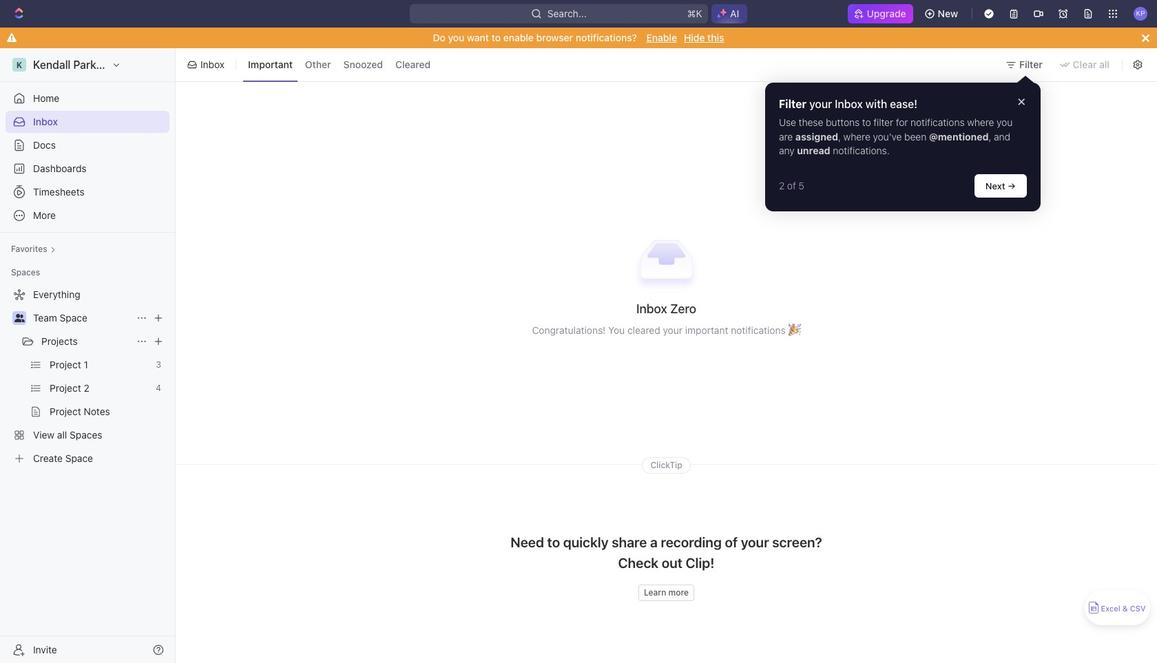 Task type: locate. For each thing, give the bounding box(es) containing it.
team
[[33, 312, 57, 324]]

0 horizontal spatial where
[[844, 131, 871, 142]]

0 horizontal spatial 2
[[84, 382, 89, 394]]

,
[[839, 131, 841, 142], [989, 131, 992, 142]]

space down view all spaces link
[[65, 453, 93, 464]]

you
[[448, 32, 465, 43], [997, 117, 1013, 128]]

k
[[16, 60, 22, 70]]

all inside view all spaces link
[[57, 429, 67, 441]]

1 horizontal spatial you
[[997, 117, 1013, 128]]

are
[[779, 131, 793, 142]]

, left "and"
[[989, 131, 992, 142]]

favorites
[[11, 244, 47, 254]]

with
[[866, 98, 888, 110]]

3 project from the top
[[50, 406, 81, 418]]

you've
[[874, 131, 902, 142]]

project for project 2
[[50, 382, 81, 394]]

project 1
[[50, 359, 88, 371]]

0 horizontal spatial you
[[448, 32, 465, 43]]

of
[[788, 180, 796, 192], [725, 534, 738, 550]]

new
[[938, 8, 959, 19]]

inbox up buttons
[[835, 98, 863, 110]]

to left filter
[[863, 117, 871, 128]]

2 project from the top
[[50, 382, 81, 394]]

, and any
[[779, 131, 1013, 156]]

tree containing everything
[[6, 284, 170, 470]]

1 vertical spatial 2
[[84, 382, 89, 394]]

of left 5
[[788, 180, 796, 192]]

2 vertical spatial project
[[50, 406, 81, 418]]

0 horizontal spatial your
[[663, 324, 683, 336]]

2 left 5
[[779, 180, 785, 192]]

0 vertical spatial 2
[[779, 180, 785, 192]]

inbox link
[[6, 111, 170, 133]]

assigned
[[796, 131, 839, 142]]

0 vertical spatial your
[[810, 98, 833, 110]]

inbox left important
[[201, 59, 225, 70]]

inbox down home
[[33, 116, 58, 127]]

1 vertical spatial filter
[[779, 98, 807, 110]]

1 vertical spatial spaces
[[70, 429, 102, 441]]

2 of 5
[[779, 180, 805, 192]]

project left the 1
[[50, 359, 81, 371]]

your down inbox zero on the right top of the page
[[663, 324, 683, 336]]

home
[[33, 92, 59, 104]]

2 vertical spatial your
[[741, 534, 770, 550]]

all right view
[[57, 429, 67, 441]]

filter button
[[1001, 54, 1051, 76]]

to inside need to quickly share a recording of your screen? check out clip!
[[548, 534, 560, 550]]

1 vertical spatial all
[[57, 429, 67, 441]]

space down everything "link"
[[60, 312, 87, 324]]

dashboards
[[33, 163, 87, 174]]

docs
[[33, 139, 56, 151]]

1 project from the top
[[50, 359, 81, 371]]

project 2
[[50, 382, 89, 394]]

space
[[60, 312, 87, 324], [65, 453, 93, 464]]

1 horizontal spatial all
[[1100, 59, 1110, 70]]

cleared button
[[391, 54, 436, 76]]

do you want to enable browser notifications? enable hide this
[[433, 32, 725, 43]]

, down buttons
[[839, 131, 841, 142]]

where up notifications.
[[844, 131, 871, 142]]

you right do on the left
[[448, 32, 465, 43]]

create
[[33, 453, 63, 464]]

user group image
[[14, 314, 24, 323]]

all for clear
[[1100, 59, 1110, 70]]

filter up use
[[779, 98, 807, 110]]

0 vertical spatial of
[[788, 180, 796, 192]]

kendall parks's workspace
[[33, 59, 171, 71]]

next
[[986, 181, 1006, 192]]

0 vertical spatial where
[[968, 117, 995, 128]]

0 vertical spatial spaces
[[11, 267, 40, 278]]

0 horizontal spatial to
[[492, 32, 501, 43]]

inbox inside sidebar navigation
[[33, 116, 58, 127]]

0 horizontal spatial notifications
[[731, 324, 786, 336]]

quickly
[[563, 534, 609, 550]]

your
[[810, 98, 833, 110], [663, 324, 683, 336], [741, 534, 770, 550]]

1 horizontal spatial where
[[968, 117, 995, 128]]

0 vertical spatial you
[[448, 32, 465, 43]]

2 horizontal spatial to
[[863, 117, 871, 128]]

you
[[609, 324, 625, 336]]

0 vertical spatial all
[[1100, 59, 1110, 70]]

your inside need to quickly share a recording of your screen? check out clip!
[[741, 534, 770, 550]]

0 vertical spatial space
[[60, 312, 87, 324]]

1 horizontal spatial your
[[741, 534, 770, 550]]

0 horizontal spatial spaces
[[11, 267, 40, 278]]

0 vertical spatial filter
[[1020, 59, 1043, 70]]

spaces up create space link
[[70, 429, 102, 441]]

filter
[[1020, 59, 1043, 70], [779, 98, 807, 110]]

filter up ×
[[1020, 59, 1043, 70]]

everything link
[[6, 284, 167, 306]]

notifications left 🎉
[[731, 324, 786, 336]]

notifications.
[[833, 145, 890, 156]]

use
[[779, 117, 797, 128]]

this
[[708, 32, 725, 43]]

1 horizontal spatial ,
[[989, 131, 992, 142]]

2 , from the left
[[989, 131, 992, 142]]

spaces down favorites on the top
[[11, 267, 40, 278]]

to inside use these buttons to filter for notifications where you are
[[863, 117, 871, 128]]

0 horizontal spatial of
[[725, 534, 738, 550]]

important
[[248, 59, 293, 70]]

notifications?
[[576, 32, 637, 43]]

1 horizontal spatial spaces
[[70, 429, 102, 441]]

1 vertical spatial project
[[50, 382, 81, 394]]

view all spaces
[[33, 429, 102, 441]]

filter inside dropdown button
[[1020, 59, 1043, 70]]

of inside × navigation
[[788, 180, 796, 192]]

all
[[1100, 59, 1110, 70], [57, 429, 67, 441]]

where up "and"
[[968, 117, 995, 128]]

recording
[[661, 534, 722, 550]]

and
[[994, 131, 1011, 142]]

2 inside tree
[[84, 382, 89, 394]]

your left screen?
[[741, 534, 770, 550]]

project up view all spaces
[[50, 406, 81, 418]]

you up "and"
[[997, 117, 1013, 128]]

project down project 1 on the left of the page
[[50, 382, 81, 394]]

inbox inside × navigation
[[835, 98, 863, 110]]

notifications inside use these buttons to filter for notifications where you are
[[911, 117, 965, 128]]

1 vertical spatial to
[[863, 117, 871, 128]]

to right want
[[492, 32, 501, 43]]

out
[[662, 555, 683, 571]]

view
[[33, 429, 55, 441]]

cleared
[[628, 324, 661, 336]]

kp button
[[1130, 3, 1152, 25]]

clip!
[[686, 555, 715, 571]]

0 vertical spatial notifications
[[911, 117, 965, 128]]

inbox zero
[[637, 302, 697, 316]]

tree
[[6, 284, 170, 470]]

screen?
[[773, 534, 823, 550]]

0 horizontal spatial filter
[[779, 98, 807, 110]]

2 down the 1
[[84, 382, 89, 394]]

learn more
[[644, 587, 689, 598]]

more
[[669, 587, 689, 598]]

clicktip
[[651, 460, 683, 471]]

2 inside × navigation
[[779, 180, 785, 192]]

of right recording
[[725, 534, 738, 550]]

0 vertical spatial project
[[50, 359, 81, 371]]

0 vertical spatial to
[[492, 32, 501, 43]]

🎉
[[789, 324, 801, 336]]

filter inside × navigation
[[779, 98, 807, 110]]

kendall parks's workspace, , element
[[12, 58, 26, 72]]

→
[[1008, 181, 1016, 192]]

1 horizontal spatial of
[[788, 180, 796, 192]]

clear
[[1073, 59, 1097, 70]]

2 horizontal spatial your
[[810, 98, 833, 110]]

unread notifications.
[[797, 145, 890, 156]]

1 vertical spatial you
[[997, 117, 1013, 128]]

1 horizontal spatial notifications
[[911, 117, 965, 128]]

, inside , and any
[[989, 131, 992, 142]]

1 horizontal spatial filter
[[1020, 59, 1043, 70]]

2 vertical spatial to
[[548, 534, 560, 550]]

0 horizontal spatial ,
[[839, 131, 841, 142]]

important button
[[243, 54, 298, 76]]

1 horizontal spatial to
[[548, 534, 560, 550]]

1 horizontal spatial 2
[[779, 180, 785, 192]]

docs link
[[6, 134, 170, 156]]

a
[[651, 534, 658, 550]]

where
[[968, 117, 995, 128], [844, 131, 871, 142]]

1 vertical spatial space
[[65, 453, 93, 464]]

spaces
[[11, 267, 40, 278], [70, 429, 102, 441]]

congratulations!
[[532, 324, 606, 336]]

ai
[[731, 8, 740, 19]]

to right need
[[548, 534, 560, 550]]

tab list
[[241, 45, 438, 84]]

4
[[156, 383, 161, 393]]

all inside 'clear all' button
[[1100, 59, 1110, 70]]

0 horizontal spatial all
[[57, 429, 67, 441]]

1 , from the left
[[839, 131, 841, 142]]

1 vertical spatial of
[[725, 534, 738, 550]]

all right clear
[[1100, 59, 1110, 70]]

browser
[[537, 32, 573, 43]]

your up "these"
[[810, 98, 833, 110]]

notifications up '@mentioned' at the top
[[911, 117, 965, 128]]



Task type: describe. For each thing, give the bounding box(es) containing it.
filter for filter
[[1020, 59, 1043, 70]]

3
[[156, 360, 161, 370]]

workspace
[[114, 59, 171, 71]]

project notes link
[[50, 401, 167, 423]]

invite
[[33, 644, 57, 656]]

been
[[905, 131, 927, 142]]

filter your inbox with ease!
[[779, 98, 918, 110]]

need
[[511, 534, 544, 550]]

filter
[[874, 117, 894, 128]]

view all spaces link
[[6, 424, 167, 447]]

more
[[33, 209, 56, 221]]

⌘k
[[688, 8, 703, 19]]

to for want
[[492, 32, 501, 43]]

your inside × navigation
[[810, 98, 833, 110]]

zero
[[671, 302, 697, 316]]

congratulations! you cleared your important notifications 🎉
[[532, 324, 801, 336]]

excel & csv link
[[1085, 591, 1151, 626]]

sidebar navigation
[[0, 48, 178, 664]]

unread
[[797, 145, 831, 156]]

project for project notes
[[50, 406, 81, 418]]

everything
[[33, 289, 80, 300]]

spaces inside tree
[[70, 429, 102, 441]]

create space link
[[6, 448, 167, 470]]

1 vertical spatial your
[[663, 324, 683, 336]]

important
[[686, 324, 729, 336]]

project for project 1
[[50, 359, 81, 371]]

use these buttons to filter for notifications where you are
[[779, 117, 1016, 142]]

space for team space
[[60, 312, 87, 324]]

all for view
[[57, 429, 67, 441]]

project notes
[[50, 406, 110, 418]]

excel
[[1101, 605, 1121, 614]]

check
[[618, 555, 659, 571]]

clear all
[[1073, 59, 1110, 70]]

next →
[[986, 181, 1016, 192]]

search...
[[548, 8, 587, 19]]

1 vertical spatial notifications
[[731, 324, 786, 336]]

team space link
[[33, 307, 131, 329]]

tree inside sidebar navigation
[[6, 284, 170, 470]]

notes
[[84, 406, 110, 418]]

&
[[1123, 605, 1129, 614]]

enable
[[504, 32, 534, 43]]

csv
[[1131, 605, 1146, 614]]

team space
[[33, 312, 87, 324]]

you inside use these buttons to filter for notifications where you are
[[997, 117, 1013, 128]]

upgrade link
[[848, 4, 914, 23]]

×
[[1018, 93, 1026, 109]]

@mentioned
[[930, 131, 989, 142]]

dashboards link
[[6, 158, 170, 180]]

× button
[[1018, 93, 1026, 109]]

space for create space
[[65, 453, 93, 464]]

next → button
[[975, 175, 1027, 198]]

1 vertical spatial where
[[844, 131, 871, 142]]

tab list containing important
[[241, 45, 438, 84]]

create space
[[33, 453, 93, 464]]

projects
[[41, 336, 78, 347]]

ai button
[[712, 4, 747, 23]]

excel & csv
[[1101, 605, 1146, 614]]

timesheets link
[[6, 181, 170, 203]]

clear all button
[[1054, 54, 1118, 76]]

inbox up the cleared
[[637, 302, 668, 316]]

other
[[305, 59, 331, 70]]

ease!
[[890, 98, 918, 110]]

learn
[[644, 587, 667, 598]]

1
[[84, 359, 88, 371]]

parks's
[[73, 59, 111, 71]]

hide
[[684, 32, 705, 43]]

any
[[779, 145, 795, 156]]

for
[[896, 117, 909, 128]]

timesheets
[[33, 186, 85, 198]]

buttons
[[826, 117, 860, 128]]

× navigation
[[766, 83, 1041, 212]]

filter for filter your inbox with ease!
[[779, 98, 807, 110]]

project 2 link
[[50, 378, 150, 400]]

more button
[[6, 205, 170, 227]]

5
[[799, 180, 805, 192]]

to for buttons
[[863, 117, 871, 128]]

snoozed
[[344, 59, 383, 70]]

project 1 link
[[50, 354, 151, 376]]

of inside need to quickly share a recording of your screen? check out clip!
[[725, 534, 738, 550]]

assigned , where you've been @mentioned
[[796, 131, 989, 142]]

upgrade
[[867, 8, 907, 19]]

kendall
[[33, 59, 71, 71]]

share
[[612, 534, 647, 550]]

where inside use these buttons to filter for notifications where you are
[[968, 117, 995, 128]]

projects link
[[41, 331, 131, 353]]

home link
[[6, 88, 170, 110]]

these
[[799, 117, 824, 128]]



Task type: vqa. For each thing, say whether or not it's contained in the screenshot.
KP dropdown button
yes



